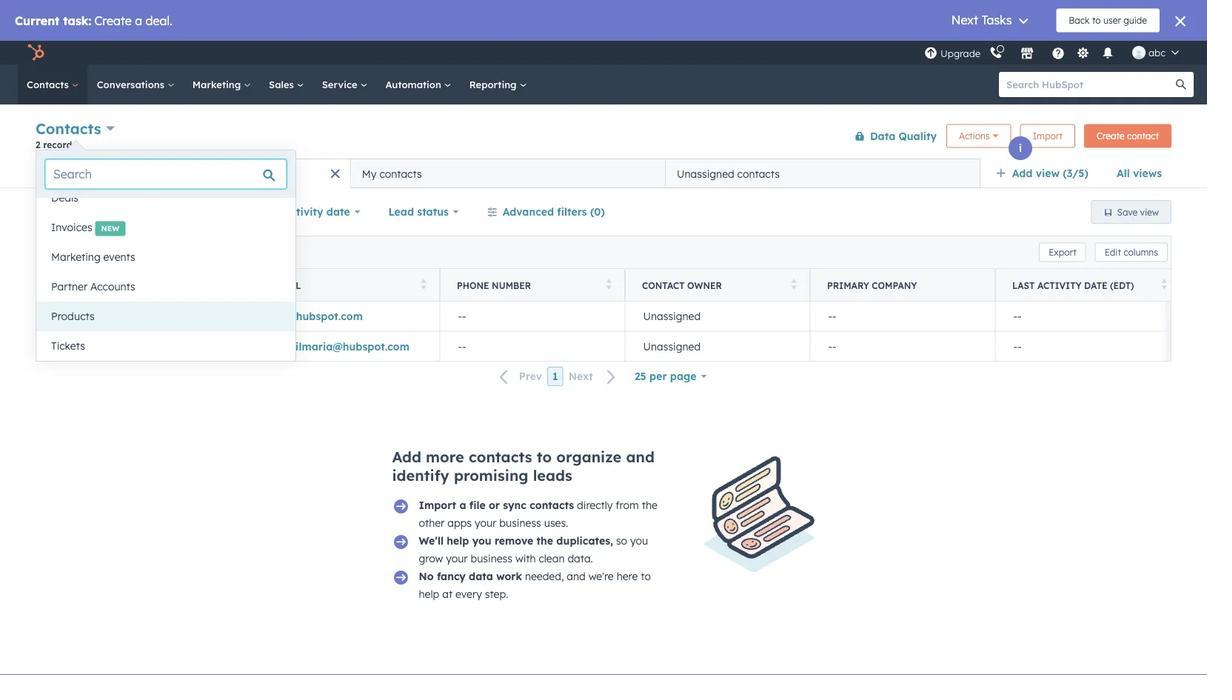 Task type: describe. For each thing, give the bounding box(es) containing it.
date
[[1085, 280, 1108, 291]]

save view button
[[1092, 200, 1172, 224]]

create
[[1097, 130, 1125, 142]]

automation link
[[377, 64, 461, 104]]

data
[[871, 129, 896, 142]]

a
[[460, 499, 467, 512]]

from
[[616, 499, 639, 512]]

filters
[[558, 205, 587, 218]]

needed,
[[525, 570, 564, 583]]

last for last activity date (edt)
[[1013, 280, 1036, 291]]

unassigned contacts button
[[666, 159, 981, 188]]

columns
[[1124, 247, 1159, 258]]

menu containing abc
[[923, 41, 1190, 64]]

lead status
[[389, 205, 449, 218]]

my contacts button
[[351, 159, 666, 188]]

needed, and we're here to help at every step.
[[419, 570, 651, 601]]

hubspot link
[[18, 44, 56, 62]]

marketing for marketing
[[193, 78, 244, 90]]

page
[[671, 370, 697, 383]]

last activity date
[[259, 205, 350, 218]]

primary company
[[828, 280, 918, 291]]

quality
[[899, 129, 937, 142]]

create contact button
[[1085, 124, 1172, 148]]

pagination navigation
[[491, 367, 625, 386]]

promising
[[454, 466, 529, 485]]

and inside "add more contacts to organize and identify promising leads"
[[627, 448, 655, 466]]

25 per page
[[635, 370, 697, 383]]

list box containing deals
[[36, 183, 296, 361]]

identify
[[392, 466, 450, 485]]

partner accounts button
[[36, 272, 296, 302]]

contacts for all contacts
[[62, 167, 104, 180]]

unassigned contacts
[[677, 167, 780, 180]]

contacts button
[[36, 118, 115, 139]]

edit columns button
[[1096, 243, 1169, 262]]

2 records
[[36, 139, 76, 150]]

activity
[[284, 205, 323, 218]]

fancy
[[437, 570, 466, 583]]

calling icon button
[[984, 43, 1009, 62]]

products button
[[36, 302, 296, 331]]

emailmaria@hubspot.com
[[273, 340, 410, 353]]

(edt)
[[1111, 280, 1135, 291]]

bh@hubspot.com link
[[273, 310, 363, 323]]

help image
[[1052, 47, 1066, 61]]

25 per page button
[[625, 362, 717, 391]]

last activity date button
[[249, 197, 370, 227]]

contact owner inside popup button
[[45, 205, 121, 218]]

per
[[650, 370, 667, 383]]

contact
[[1128, 130, 1160, 142]]

unassigned for emailmaria@hubspot.com
[[644, 340, 701, 353]]

1 horizontal spatial contact owner
[[642, 280, 722, 291]]

sales link
[[260, 64, 313, 104]]

and inside needed, and we're here to help at every step.
[[567, 570, 586, 583]]

contacts for unassigned contacts
[[738, 167, 780, 180]]

every
[[456, 588, 482, 601]]

save
[[1118, 206, 1138, 217]]

1 you from the left
[[473, 534, 492, 547]]

import for import a file or sync contacts
[[419, 499, 457, 512]]

all for all contacts
[[47, 167, 59, 180]]

(0)
[[591, 205, 605, 218]]

upgrade
[[941, 47, 981, 60]]

contacts banner
[[36, 117, 1172, 159]]

service link
[[313, 64, 377, 104]]

no
[[419, 570, 434, 583]]

status
[[417, 205, 449, 218]]

prev button
[[491, 367, 548, 386]]

views
[[1134, 167, 1163, 180]]

add view (3/5)
[[1013, 167, 1089, 180]]

contacts for my contacts
[[380, 167, 422, 180]]

settings image
[[1077, 47, 1091, 60]]

export button
[[1040, 243, 1087, 262]]

my
[[362, 167, 377, 180]]

view for save
[[1141, 206, 1160, 217]]

1
[[553, 370, 559, 383]]

data.
[[568, 552, 593, 565]]

-- button for emailmaria@hubspot.com
[[440, 331, 625, 361]]

2 horizontal spatial i button
[[1009, 136, 1033, 160]]

abc
[[1149, 46, 1166, 59]]

i for right the 'i' button
[[1020, 142, 1023, 155]]

date
[[327, 205, 350, 218]]

more
[[426, 448, 464, 466]]

gary orlando image
[[1133, 46, 1146, 59]]

contact inside popup button
[[45, 205, 86, 218]]

primary
[[828, 280, 870, 291]]

add view (3/5) button
[[987, 159, 1108, 188]]

view for add
[[1037, 167, 1060, 180]]

Search search field
[[45, 159, 287, 189]]

lead status button
[[379, 197, 469, 227]]

all contacts button
[[36, 159, 351, 188]]

duplicates,
[[557, 534, 614, 547]]

activity
[[1038, 280, 1082, 291]]

we'll
[[419, 534, 444, 547]]

25
[[635, 370, 647, 383]]

directly from the other apps your business uses.
[[419, 499, 658, 529]]

press to sort. element for last activity date (edt)
[[1162, 279, 1168, 292]]

1 vertical spatial i button
[[228, 185, 252, 209]]

to inside "add more contacts to organize and identify promising leads"
[[537, 448, 552, 466]]

new
[[101, 224, 120, 233]]

last for last activity date
[[259, 205, 281, 218]]

here
[[617, 570, 638, 583]]

at
[[443, 588, 453, 601]]

prev
[[519, 370, 543, 383]]

import a file or sync contacts
[[419, 499, 574, 512]]

all views
[[1117, 167, 1163, 180]]

so you grow your business with clean data.
[[419, 534, 649, 565]]

save view
[[1118, 206, 1160, 217]]

deals button
[[36, 183, 296, 213]]

marketing events
[[51, 250, 135, 263]]

all for all views
[[1117, 167, 1131, 180]]

marketplaces image
[[1021, 47, 1035, 61]]

calling icon image
[[990, 47, 1003, 60]]

help button
[[1046, 41, 1072, 64]]

help inside needed, and we're here to help at every step.
[[419, 588, 440, 601]]

email
[[272, 280, 301, 291]]

business inside so you grow your business with clean data.
[[471, 552, 513, 565]]



Task type: vqa. For each thing, say whether or not it's contained in the screenshot.
sixth Press to sort. element from the left's Press to sort. icon
no



Task type: locate. For each thing, give the bounding box(es) containing it.
2 horizontal spatial press to sort. image
[[792, 279, 797, 289]]

0 horizontal spatial the
[[537, 534, 554, 547]]

help
[[447, 534, 469, 547], [419, 588, 440, 601]]

-- button
[[440, 302, 625, 331], [440, 331, 625, 361]]

press to sort. image for phone
[[607, 279, 612, 289]]

add for add view (3/5)
[[1013, 167, 1033, 180]]

0 horizontal spatial contact owner
[[45, 205, 121, 218]]

export
[[1049, 247, 1077, 258]]

your inside so you grow your business with clean data.
[[446, 552, 468, 565]]

add down import button
[[1013, 167, 1033, 180]]

-- button for bh@hubspot.com
[[440, 302, 625, 331]]

import inside button
[[1034, 130, 1063, 142]]

i button left activity
[[228, 185, 252, 209]]

help down no
[[419, 588, 440, 601]]

1 -- button from the top
[[440, 302, 625, 331]]

conversations link
[[88, 64, 184, 104]]

reporting
[[470, 78, 520, 90]]

or
[[489, 499, 500, 512]]

add for add more contacts to organize and identify promising leads
[[392, 448, 422, 466]]

marketing down invoices
[[51, 250, 101, 263]]

0 horizontal spatial and
[[567, 570, 586, 583]]

contacts up records
[[36, 119, 101, 138]]

your down file
[[475, 517, 497, 529]]

1 horizontal spatial press to sort. image
[[607, 279, 612, 289]]

no fancy data work
[[419, 570, 522, 583]]

1 horizontal spatial marketing
[[193, 78, 244, 90]]

Search HubSpot search field
[[1000, 72, 1181, 97]]

-- button up prev
[[440, 331, 625, 361]]

3 press to sort. image from the left
[[792, 279, 797, 289]]

advanced
[[503, 205, 554, 218]]

contacts inside "add more contacts to organize and identify promising leads"
[[469, 448, 532, 466]]

1 horizontal spatial help
[[447, 534, 469, 547]]

0 horizontal spatial all
[[47, 167, 59, 180]]

last
[[259, 205, 281, 218], [1013, 280, 1036, 291]]

edit columns
[[1105, 247, 1159, 258]]

i up add view (3/5) popup button
[[1020, 142, 1023, 155]]

unassigned for bh@hubspot.com
[[644, 310, 701, 323]]

1 horizontal spatial import
[[1034, 130, 1063, 142]]

2 all from the left
[[47, 167, 59, 180]]

0 vertical spatial contacts
[[27, 78, 72, 90]]

marketing inside button
[[51, 250, 101, 263]]

import button
[[1021, 124, 1076, 148]]

2 press to sort. element from the left
[[607, 279, 612, 292]]

phone
[[457, 280, 489, 291]]

data
[[469, 570, 493, 583]]

you inside so you grow your business with clean data.
[[631, 534, 649, 547]]

you right so
[[631, 534, 649, 547]]

i button up add view (3/5)
[[1009, 136, 1033, 160]]

1 button
[[548, 367, 564, 386]]

press to sort. image
[[421, 279, 427, 289], [607, 279, 612, 289], [792, 279, 797, 289]]

you
[[473, 534, 492, 547], [631, 534, 649, 547]]

0 horizontal spatial contact
[[45, 205, 86, 218]]

your inside directly from the other apps your business uses.
[[475, 517, 497, 529]]

2 you from the left
[[631, 534, 649, 547]]

all contacts
[[47, 167, 104, 180]]

business up data
[[471, 552, 513, 565]]

1 horizontal spatial owner
[[688, 280, 722, 291]]

1 press to sort. element from the left
[[421, 279, 427, 292]]

partner
[[51, 280, 88, 293]]

import up add view (3/5)
[[1034, 130, 1063, 142]]

all up deals at the left of the page
[[47, 167, 59, 180]]

your up fancy in the left bottom of the page
[[446, 552, 468, 565]]

i
[[1020, 142, 1023, 155], [239, 190, 242, 203], [68, 262, 71, 275]]

lead
[[389, 205, 414, 218]]

2 unassigned button from the top
[[625, 331, 811, 361]]

conversations
[[97, 78, 167, 90]]

0 horizontal spatial marketing
[[51, 250, 101, 263]]

business inside directly from the other apps your business uses.
[[500, 517, 542, 529]]

notifications image
[[1102, 47, 1115, 61]]

phone number
[[457, 280, 531, 291]]

view inside add view (3/5) popup button
[[1037, 167, 1060, 180]]

my contacts
[[362, 167, 422, 180]]

add left more
[[392, 448, 422, 466]]

and
[[627, 448, 655, 466], [567, 570, 586, 583]]

with
[[516, 552, 536, 565]]

the right from
[[642, 499, 658, 512]]

1 vertical spatial contact owner
[[642, 280, 722, 291]]

1 vertical spatial i
[[239, 190, 242, 203]]

1 horizontal spatial the
[[642, 499, 658, 512]]

import up other
[[419, 499, 457, 512]]

advanced filters (0)
[[503, 205, 605, 218]]

hubspot image
[[27, 44, 44, 62]]

0 vertical spatial help
[[447, 534, 469, 547]]

unassigned inside button
[[677, 167, 735, 180]]

1 horizontal spatial add
[[1013, 167, 1033, 180]]

name
[[83, 280, 110, 291]]

directly
[[577, 499, 613, 512]]

unassigned
[[677, 167, 735, 180], [644, 310, 701, 323], [644, 340, 701, 353]]

1 vertical spatial marketing
[[51, 250, 101, 263]]

you left remove
[[473, 534, 492, 547]]

1 vertical spatial add
[[392, 448, 422, 466]]

0 vertical spatial contact
[[45, 205, 86, 218]]

0 horizontal spatial view
[[1037, 167, 1060, 180]]

accounts
[[90, 280, 135, 293]]

clean
[[539, 552, 565, 565]]

last left activity
[[259, 205, 281, 218]]

0 vertical spatial the
[[642, 499, 658, 512]]

Search name, phone, email addresses, or company search field
[[39, 239, 214, 266]]

2 -- button from the top
[[440, 331, 625, 361]]

add inside "add more contacts to organize and identify promising leads"
[[392, 448, 422, 466]]

list box
[[36, 183, 296, 361]]

create contact
[[1097, 130, 1160, 142]]

1 vertical spatial your
[[446, 552, 468, 565]]

the inside directly from the other apps your business uses.
[[642, 499, 658, 512]]

unassigned button for bh@hubspot.com
[[625, 302, 811, 331]]

all left views
[[1117, 167, 1131, 180]]

primary company column header
[[811, 269, 997, 302]]

1 vertical spatial contacts
[[36, 119, 101, 138]]

1 press to sort. image from the left
[[421, 279, 427, 289]]

marketing left the sales
[[193, 78, 244, 90]]

partner accounts
[[51, 280, 135, 293]]

work
[[497, 570, 522, 583]]

1 unassigned button from the top
[[625, 302, 811, 331]]

1 horizontal spatial view
[[1141, 206, 1160, 217]]

0 vertical spatial marketing
[[193, 78, 244, 90]]

1 vertical spatial help
[[419, 588, 440, 601]]

1 horizontal spatial and
[[627, 448, 655, 466]]

1 vertical spatial import
[[419, 499, 457, 512]]

1 horizontal spatial you
[[631, 534, 649, 547]]

marketing
[[193, 78, 244, 90], [51, 250, 101, 263]]

add more contacts to organize and identify promising leads
[[392, 448, 655, 485]]

business
[[500, 517, 542, 529], [471, 552, 513, 565]]

sales
[[269, 78, 297, 90]]

0 horizontal spatial you
[[473, 534, 492, 547]]

press to sort. element for contact owner
[[792, 279, 797, 292]]

edit
[[1105, 247, 1122, 258]]

marketing link
[[184, 64, 260, 104]]

company
[[872, 280, 918, 291]]

2
[[36, 139, 40, 150]]

import
[[1034, 130, 1063, 142], [419, 499, 457, 512]]

i down all contacts button
[[239, 190, 242, 203]]

add inside popup button
[[1013, 167, 1033, 180]]

3 press to sort. element from the left
[[792, 279, 797, 292]]

0 horizontal spatial i
[[68, 262, 71, 275]]

2 vertical spatial unassigned
[[644, 340, 701, 353]]

data quality
[[871, 129, 937, 142]]

contacts down hubspot link
[[27, 78, 72, 90]]

import for import
[[1034, 130, 1063, 142]]

0 vertical spatial business
[[500, 517, 542, 529]]

to left organize
[[537, 448, 552, 466]]

deals
[[51, 191, 78, 204]]

contact owner button
[[36, 197, 141, 227]]

press to sort. element
[[421, 279, 427, 292], [607, 279, 612, 292], [792, 279, 797, 292], [1162, 279, 1168, 292]]

2 press to sort. image from the left
[[607, 279, 612, 289]]

menu
[[923, 41, 1190, 64]]

press to sort. image for contact
[[792, 279, 797, 289]]

to
[[537, 448, 552, 466], [641, 570, 651, 583]]

1 vertical spatial view
[[1141, 206, 1160, 217]]

i button left name
[[58, 257, 82, 281]]

events
[[103, 250, 135, 263]]

owner inside popup button
[[89, 205, 121, 218]]

we're
[[589, 570, 614, 583]]

1 horizontal spatial i button
[[228, 185, 252, 209]]

1 vertical spatial to
[[641, 570, 651, 583]]

marketing for marketing events
[[51, 250, 101, 263]]

all inside button
[[47, 167, 59, 180]]

last left the activity
[[1013, 280, 1036, 291]]

settings link
[[1075, 45, 1093, 60]]

search image
[[1177, 79, 1187, 90]]

0 horizontal spatial press to sort. image
[[421, 279, 427, 289]]

all views link
[[1108, 159, 1172, 188]]

press to sort. element for phone number
[[607, 279, 612, 292]]

we'll help you remove the duplicates,
[[419, 534, 614, 547]]

the up clean
[[537, 534, 554, 547]]

automation
[[386, 78, 444, 90]]

i for the bottommost the 'i' button
[[68, 262, 71, 275]]

0 vertical spatial owner
[[89, 205, 121, 218]]

contact owner
[[45, 205, 121, 218], [642, 280, 722, 291]]

help down apps
[[447, 534, 469, 547]]

2 vertical spatial i
[[68, 262, 71, 275]]

1 horizontal spatial i
[[239, 190, 242, 203]]

owner
[[89, 205, 121, 218], [688, 280, 722, 291]]

actions
[[960, 130, 991, 142]]

-- button down number
[[440, 302, 625, 331]]

1 vertical spatial contact
[[642, 280, 685, 291]]

tickets button
[[36, 331, 296, 361]]

unassigned button
[[625, 302, 811, 331], [625, 331, 811, 361]]

2 vertical spatial i button
[[58, 257, 82, 281]]

upgrade image
[[925, 47, 938, 60]]

the
[[642, 499, 658, 512], [537, 534, 554, 547]]

0 vertical spatial unassigned
[[677, 167, 735, 180]]

--
[[458, 310, 467, 323], [829, 310, 837, 323], [1014, 310, 1022, 323], [458, 340, 467, 353], [829, 340, 837, 353], [1014, 340, 1022, 353]]

1 vertical spatial the
[[537, 534, 554, 547]]

contacts inside "dropdown button"
[[36, 119, 101, 138]]

i for middle the 'i' button
[[239, 190, 242, 203]]

0 horizontal spatial help
[[419, 588, 440, 601]]

other
[[419, 517, 445, 529]]

0 vertical spatial i button
[[1009, 136, 1033, 160]]

press to sort. element for email
[[421, 279, 427, 292]]

1 horizontal spatial all
[[1117, 167, 1131, 180]]

1 horizontal spatial your
[[475, 517, 497, 529]]

0 vertical spatial and
[[627, 448, 655, 466]]

number
[[492, 280, 531, 291]]

to right here
[[641, 570, 651, 583]]

1 all from the left
[[1117, 167, 1131, 180]]

apps
[[448, 517, 472, 529]]

0 horizontal spatial your
[[446, 552, 468, 565]]

unassigned button for emailmaria@hubspot.com
[[625, 331, 811, 361]]

view
[[1037, 167, 1060, 180], [1141, 206, 1160, 217]]

0 vertical spatial contact owner
[[45, 205, 121, 218]]

1 horizontal spatial last
[[1013, 280, 1036, 291]]

remove
[[495, 534, 534, 547]]

0 vertical spatial view
[[1037, 167, 1060, 180]]

0 horizontal spatial import
[[419, 499, 457, 512]]

0 horizontal spatial i button
[[58, 257, 82, 281]]

step.
[[485, 588, 509, 601]]

1 vertical spatial and
[[567, 570, 586, 583]]

emailmaria@hubspot.com link
[[273, 340, 410, 353]]

1 vertical spatial owner
[[688, 280, 722, 291]]

0 horizontal spatial add
[[392, 448, 422, 466]]

0 horizontal spatial to
[[537, 448, 552, 466]]

view left (3/5)
[[1037, 167, 1060, 180]]

0 vertical spatial your
[[475, 517, 497, 529]]

0 vertical spatial i
[[1020, 142, 1023, 155]]

and down data.
[[567, 570, 586, 583]]

grow
[[419, 552, 443, 565]]

0 vertical spatial to
[[537, 448, 552, 466]]

i up partner
[[68, 262, 71, 275]]

bh@hubspot.com button
[[255, 302, 440, 331]]

1 vertical spatial business
[[471, 552, 513, 565]]

2 horizontal spatial i
[[1020, 142, 1023, 155]]

0 vertical spatial import
[[1034, 130, 1063, 142]]

products
[[51, 310, 95, 323]]

business up 'we'll help you remove the duplicates,'
[[500, 517, 542, 529]]

1 horizontal spatial to
[[641, 570, 651, 583]]

view right save
[[1141, 206, 1160, 217]]

view inside the save view 'button'
[[1141, 206, 1160, 217]]

0 horizontal spatial owner
[[89, 205, 121, 218]]

press to sort. image
[[1162, 279, 1168, 289]]

0 vertical spatial last
[[259, 205, 281, 218]]

service
[[322, 78, 360, 90]]

0 horizontal spatial last
[[259, 205, 281, 218]]

0 vertical spatial add
[[1013, 167, 1033, 180]]

contacts
[[27, 78, 72, 90], [36, 119, 101, 138]]

1 vertical spatial unassigned
[[644, 310, 701, 323]]

to inside needed, and we're here to help at every step.
[[641, 570, 651, 583]]

1 horizontal spatial contact
[[642, 280, 685, 291]]

1 vertical spatial last
[[1013, 280, 1036, 291]]

and up from
[[627, 448, 655, 466]]

last inside the "last activity date" popup button
[[259, 205, 281, 218]]

4 press to sort. element from the left
[[1162, 279, 1168, 292]]

uses.
[[544, 517, 569, 529]]



